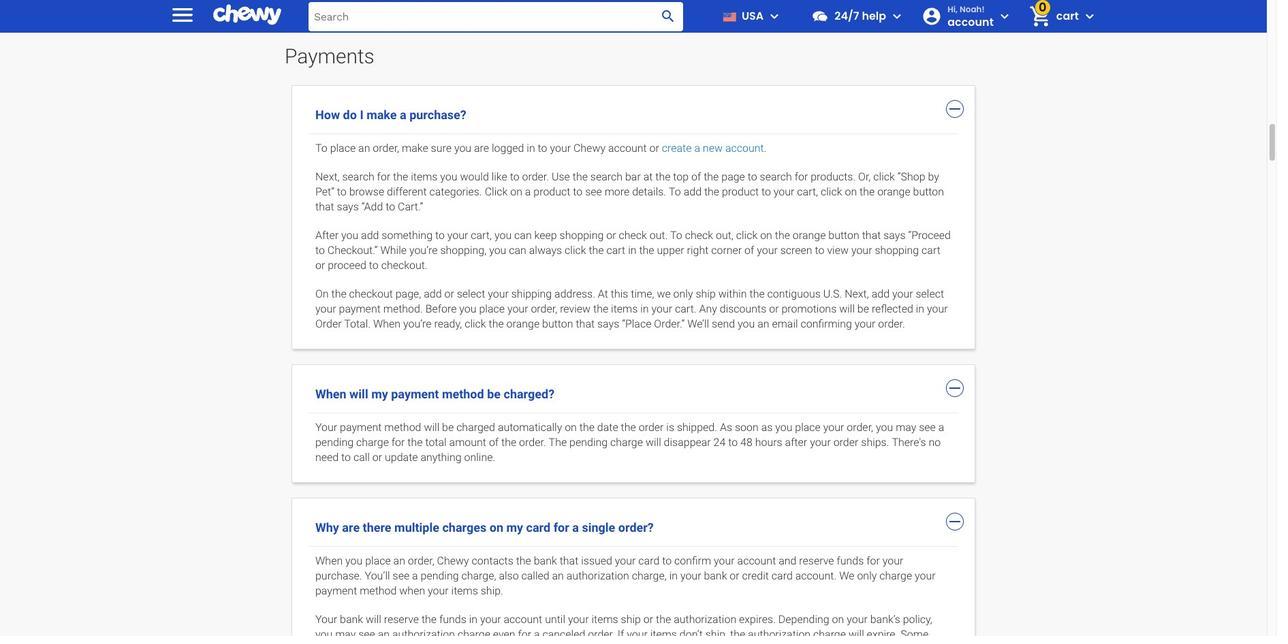 Task type: describe. For each thing, give the bounding box(es) containing it.
1 product from the left
[[534, 186, 571, 199]]

"proceed to
[[316, 229, 951, 257]]

charge left even
[[458, 629, 491, 637]]

cart up we'll
[[675, 303, 694, 316]]

items up "different categories."
[[411, 171, 438, 184]]

eview
[[564, 303, 591, 316]]

0 vertical spatial can
[[515, 229, 532, 242]]

reserve inside your bank will reserve the funds in your account until your items ship or the authorization expires. depending on your bank's policy, you may see an authorization charge even for a canceled order. if your items don't ship, the authorization charge will expire. som
[[384, 614, 419, 626]]

payment up call
[[340, 421, 382, 434]]

2 horizontal spatial add
[[684, 186, 702, 199]]

in left upper
[[628, 244, 637, 257]]

there's
[[892, 436, 927, 449]]

keep
[[535, 229, 557, 242]]

items down at this time
[[611, 303, 638, 316]]

in inside your bank will reserve the funds in your account until your items ship or the authorization expires. depending on your bank's policy, you may see an authorization charge even for a canceled order. if your items don't ship, the authorization charge will expire. som
[[469, 614, 478, 626]]

will up call
[[350, 387, 368, 402]]

authorization up ship,
[[674, 614, 737, 626]]

authorization down expires.
[[748, 629, 811, 637]]

if
[[618, 629, 625, 637]]

2 horizontal spatial bank
[[704, 570, 728, 583]]

account left account menu 'image'
[[948, 14, 994, 30]]

menu image
[[169, 1, 196, 28]]

click on a product to see more details.
[[485, 186, 667, 199]]

your inside the reflected in your order total.
[[928, 303, 949, 316]]

the pending charge will disappear 24 to 48 hours after your order ships.
[[549, 436, 890, 449]]

your down confirm
[[681, 570, 702, 583]]

0 horizontal spatial are
[[342, 521, 360, 535]]

0 horizontal spatial button
[[543, 318, 574, 331]]

shipped.
[[677, 421, 718, 434]]

called
[[522, 570, 550, 583]]

. any discounts or promotions will be
[[694, 303, 870, 316]]

right
[[687, 244, 709, 257]]

account up bar
[[609, 142, 647, 155]]

your up shopping,
[[448, 229, 468, 242]]

"add
[[362, 201, 383, 214]]

your inside view your shopping cart or proceed to checkout
[[852, 244, 873, 257]]

an left email
[[758, 318, 770, 331]]

the inside product to your cart, click on the orange button that
[[860, 186, 875, 199]]

canceled
[[543, 629, 586, 637]]

your up when you're ready, click the orange button that says at the left
[[488, 288, 509, 301]]

items up the if
[[592, 614, 619, 626]]

chewy inside how do i make a purchase? element
[[574, 142, 606, 155]]

1 horizontal spatial orange
[[793, 229, 826, 242]]

1 horizontal spatial ,
[[653, 288, 655, 301]]

an down i
[[359, 142, 370, 155]]

your up policy,
[[915, 570, 936, 583]]

1 horizontal spatial next,
[[845, 288, 870, 301]]

authorization inside when you place an order, chewy contacts the bank that issued your card to confirm your account and reserve funds for your purchase. you'll see a pending charge, also called an authorization charge, in your bank or credit card account. we only charge your payment method when your items ship.
[[567, 570, 630, 583]]

your up "bank's"
[[883, 555, 904, 568]]

expire.
[[867, 629, 899, 637]]

on right out,
[[761, 229, 773, 242]]

or left create
[[650, 142, 660, 155]]

your up order
[[316, 303, 336, 316]]

to right page
[[748, 171, 758, 184]]

an inside your bank will reserve the funds in your account until your items ship or the authorization expires. depending on your bank's policy, you may see an authorization charge even for a canceled order. if your items don't ship, the authorization charge will expire. som
[[378, 629, 390, 637]]

confirm
[[675, 555, 712, 568]]

. left 'any'
[[694, 303, 697, 316]]

on right charges
[[490, 521, 504, 535]]

your right issued at the bottom
[[615, 555, 636, 568]]

you're for while
[[410, 244, 438, 257]]

1 vertical spatial method
[[385, 421, 422, 434]]

use
[[552, 171, 570, 184]]

purchase?
[[410, 108, 467, 122]]

check out. to check out,
[[619, 229, 734, 242]]

account menu image
[[997, 8, 1013, 25]]

to inside product to your cart, click on the orange button that
[[762, 186, 772, 199]]

1 horizontal spatial my
[[507, 521, 524, 535]]

checkout ."
[[328, 244, 378, 257]]

for inside when you place an order, chewy contacts the bank that issued your card to confirm your account and reserve funds for your purchase. you'll see a pending charge, also called an authorization charge, in your bank or credit card account. we only charge your payment method when your items ship.
[[867, 555, 881, 568]]

24/7 help
[[835, 8, 887, 24]]

"proceed
[[909, 229, 951, 242]]

that down eview
[[576, 318, 595, 331]]

select inside dd your select your payment method. before you place your order,
[[916, 288, 945, 301]]

to for to add the
[[669, 186, 681, 199]]

will inside how do i make a purchase? element
[[840, 303, 855, 316]]

on
[[316, 288, 329, 301]]

funds inside your bank will reserve the funds in your account until your items ship or the authorization expires. depending on your bank's policy, you may see an authorization charge even for a canceled order. if your items don't ship, the authorization charge will expire. som
[[440, 614, 467, 626]]

when for when will my payment method be charged?
[[316, 387, 347, 402]]

chewy inside when you place an order, chewy contacts the bank that issued your card to confirm your account and reserve funds for your purchase. you'll see a pending charge, also called an authorization charge, in your bank or credit card account. we only charge your payment method when your items ship.
[[437, 555, 469, 568]]

0 vertical spatial of
[[692, 171, 702, 184]]

0 horizontal spatial make
[[367, 108, 397, 122]]

to right like
[[510, 171, 520, 184]]

see inside when you place an order, chewy contacts the bank that issued your card to confirm your account and reserve funds for your purchase. you'll see a pending charge, also called an authorization charge, in your bank or credit card account. we only charge your payment method when your items ship.
[[393, 570, 410, 583]]

update
[[385, 451, 418, 464]]

order down automatically
[[519, 436, 544, 449]]

date
[[598, 421, 619, 434]]

different
[[387, 186, 427, 199]]

. right "new"
[[764, 142, 767, 155]]

you inside dd your select your payment method. before you place your order,
[[460, 303, 477, 316]]

you right 'as'
[[776, 421, 793, 434]]

a right "click"
[[525, 186, 531, 199]]

ou
[[882, 421, 894, 434]]

you up you can always
[[495, 229, 512, 242]]

for up update
[[392, 436, 405, 449]]

while
[[381, 244, 407, 257]]

to right 24
[[729, 436, 738, 449]]

24/7
[[835, 8, 860, 24]]

address.
[[555, 288, 596, 301]]

for left single
[[554, 521, 570, 535]]

will down you'll
[[366, 614, 382, 626]]

r eview the items in your cart
[[560, 303, 694, 316]]

an right called
[[552, 570, 564, 583]]

when for when you place an order, chewy contacts the bank that issued your card to confirm your account and reserve funds for your purchase. you'll see a pending charge, also called an authorization charge, in your bank or credit card account. we only charge your payment method when your items ship.
[[316, 555, 343, 568]]

dd your select your payment method. before you place your order,
[[316, 288, 945, 316]]

your right after
[[810, 436, 831, 449]]

0 vertical spatial bank
[[534, 555, 557, 568]]

2 vertical spatial orange
[[507, 318, 540, 331]]

2 vertical spatial card
[[772, 570, 793, 583]]

soon
[[735, 421, 759, 434]]

view your shopping cart or proceed to checkout
[[316, 244, 941, 272]]

."
[[373, 244, 378, 257]]

1 horizontal spatial make
[[402, 142, 429, 155]]

corner
[[712, 244, 742, 257]]

promotions
[[782, 303, 837, 316]]

click right ready,
[[465, 318, 486, 331]]

1 vertical spatial can
[[509, 244, 527, 257]]

click for click "shop by pet" to browse
[[874, 171, 895, 184]]

order left is
[[639, 421, 664, 434]]

will left expire.
[[849, 629, 865, 637]]

cart left cart menu image
[[1057, 8, 1080, 24]]

i
[[360, 108, 364, 122]]

is
[[667, 421, 675, 434]]

by
[[929, 171, 940, 184]]

why are there multiple charges on my card for a single order? element
[[309, 547, 959, 637]]

or up view your shopping cart or proceed to checkout
[[607, 229, 617, 242]]

order
[[316, 318, 342, 331]]

funds inside when you place an order, chewy contacts the bank that issued your card to confirm your account and reserve funds for your purchase. you'll see a pending charge, also called an authorization charge, in your bank or credit card account. we only charge your payment method when your items ship.
[[837, 555, 864, 568]]

after
[[316, 229, 339, 242]]

1 vertical spatial checkout
[[349, 288, 393, 301]]

1 select from the left
[[457, 288, 486, 301]]

method.
[[384, 303, 423, 316]]

pending inside ou may see a pending charge
[[316, 436, 354, 449]]

2 horizontal spatial order.
[[879, 318, 906, 331]]

discounts
[[720, 303, 767, 316]]

different categories.
[[387, 186, 482, 199]]

top
[[674, 171, 689, 184]]

total.
[[344, 318, 371, 331]]

until
[[545, 614, 566, 626]]

shopping inside view your shopping cart or proceed to checkout
[[875, 244, 920, 257]]

orange inside product to your cart, click on the orange button that
[[878, 186, 911, 199]]

1 check from the left
[[619, 229, 647, 242]]

account inside when you place an order, chewy contacts the bank that issued your card to confirm your account and reserve funds for your purchase. you'll see a pending charge, also called an authorization charge, in your bank or credit card account. we only charge your payment method when your items ship.
[[738, 555, 777, 568]]

this
[[611, 288, 629, 301]]

we'll send you an email confirming your order.
[[688, 318, 906, 331]]

pending inside when you place an order, chewy contacts the bank that issued your card to confirm your account and reserve funds for your purchase. you'll see a pending charge, also called an authorization charge, in your bank or credit card account. we only charge your payment method when your items ship.
[[421, 570, 459, 583]]

0 vertical spatial says
[[337, 201, 359, 214]]

order left ships.
[[834, 436, 859, 449]]

0 vertical spatial ,
[[397, 142, 399, 155]]

may inside your bank will reserve the funds in your account until your items ship or the authorization expires. depending on your bank's policy, you may see an authorization charge even for a canceled order. if your items don't ship, the authorization charge will expire. som
[[335, 629, 356, 637]]

will up total
[[424, 421, 440, 434]]

that inside when you place an order, chewy contacts the bank that issued your card to confirm your account and reserve funds for your purchase. you'll see a pending charge, also called an authorization charge, in your bank or credit card account. we only charge your payment method when your items ship.
[[560, 555, 579, 568]]

your payment method will be charged automatically on the date the order is shipped. as soon as you place your order, y
[[316, 421, 882, 434]]

pet"
[[316, 186, 335, 199]]

there's no need to call or update anything online.
[[316, 436, 941, 464]]

you can always
[[489, 244, 562, 257]]

your left 'screen'
[[757, 244, 778, 257]]

you'll
[[365, 570, 390, 583]]

2 horizontal spatial pending
[[570, 436, 608, 449]]

24/7 help link
[[807, 0, 887, 33]]

we
[[657, 288, 671, 301]]

. down while you're shopping, on the top of the page
[[425, 259, 428, 272]]

your left "bank's"
[[847, 614, 868, 626]]

your down the shipping
[[508, 303, 529, 316]]

to right logged at left top
[[538, 142, 548, 155]]

see inside your bank will reserve the funds in your account until your items ship or the authorization expires. depending on your bank's policy, you may see an authorization charge even for a canceled order. if your items don't ship, the authorization charge will expire. som
[[359, 629, 375, 637]]

you're for when
[[403, 318, 432, 331]]

do
[[343, 108, 357, 122]]

1 vertical spatial add
[[361, 229, 379, 242]]

your up even
[[481, 614, 501, 626]]

your right when
[[428, 585, 449, 598]]

your up use
[[550, 142, 571, 155]]

will left disappear on the bottom
[[646, 436, 662, 449]]

email
[[772, 318, 799, 331]]

"place
[[622, 318, 652, 331]]

submit search image
[[661, 8, 677, 25]]

we
[[840, 570, 855, 583]]

be inside how do i make a purchase? element
[[858, 303, 870, 316]]

in right logged at left top
[[527, 142, 536, 155]]

are inside how do i make a purchase? element
[[474, 142, 489, 155]]

0 horizontal spatial my
[[372, 387, 388, 402]]

see inside ou may see a pending charge
[[920, 421, 936, 434]]

cart link
[[1024, 0, 1080, 33]]

to inside when you place an order, chewy contacts the bank that issued your card to confirm your account and reserve funds for your purchase. you'll see a pending charge, also called an authorization charge, in your bank or credit card account. we only charge your payment method when your items ship.
[[663, 555, 672, 568]]

in inside when you place an order, chewy contacts the bank that issued your card to confirm your account and reserve funds for your purchase. you'll see a pending charge, also called an authorization charge, in your bank or credit card account. we only charge your payment method when your items ship.
[[670, 570, 678, 583]]

cart down 'keep shopping or'
[[607, 244, 626, 257]]

to up while you're shopping, on the top of the page
[[435, 229, 445, 242]]

anything
[[421, 451, 462, 464]]

payment inside dd your select your payment method. before you place your order,
[[339, 303, 381, 316]]

ou may see a pending charge
[[316, 421, 945, 449]]

confirming
[[801, 318, 853, 331]]

something to your cart, you can
[[382, 229, 532, 242]]

on up the
[[565, 421, 577, 434]]

usa
[[742, 8, 764, 24]]

your left y
[[824, 421, 845, 434]]

product to your cart, click on the orange button that
[[316, 186, 945, 214]]

you inside when you place an order, chewy contacts the bank that issued your card to confirm your account and reserve funds for your purchase. you'll see a pending charge, also called an authorization charge, in your bank or credit card account. we only charge your payment method when your items ship.
[[346, 555, 363, 568]]

at
[[644, 171, 653, 184]]

a left purchase?
[[400, 108, 407, 122]]

your bank will reserve the funds in your account until your items ship or the authorization expires. depending on your bank's policy, you may see an authorization charge even for a canceled order. if your items don't ship, the authorization charge will expire. som
[[316, 614, 933, 637]]

payments
[[285, 45, 375, 68]]

bank inside your bank will reserve the funds in your account until your items ship or the authorization expires. depending on your bank's policy, you may see an authorization charge even for a canceled order. if your items don't ship, the authorization charge will expire. som
[[340, 614, 363, 626]]

single
[[582, 521, 616, 535]]

. left the
[[544, 436, 546, 449]]

place inside when you place an order, chewy contacts the bank that issued your card to confirm your account and reserve funds for your purchase. you'll see a pending charge, also called an authorization charge, in your bank or credit card account. we only charge your payment method when your items ship.
[[365, 555, 391, 568]]

payment up total
[[391, 387, 439, 402]]

more
[[605, 186, 630, 199]]

and
[[779, 555, 797, 568]]

chewy support image
[[812, 7, 830, 25]]

0 vertical spatial method
[[442, 387, 484, 402]]

a up reflected
[[872, 288, 878, 301]]

0 vertical spatial next,
[[316, 171, 340, 184]]

sure
[[431, 142, 452, 155]]

in down the time
[[641, 303, 649, 316]]

cart inside view your shopping cart or proceed to checkout
[[922, 244, 941, 257]]

for up browse
[[377, 171, 391, 184]]

for left products.
[[795, 171, 809, 184]]

use the search bar at the top of the page to search for products. or,
[[552, 171, 871, 184]]

bar
[[626, 171, 641, 184]]

a left single
[[573, 521, 579, 535]]

place up after
[[796, 421, 821, 434]]

total
[[426, 436, 447, 449]]

depending
[[779, 614, 830, 626]]

method inside when you place an order, chewy contacts the bank that issued your card to confirm your account and reserve funds for your purchase. you'll see a pending charge, also called an authorization charge, in your bank or credit card account. we only charge your payment method when your items ship.
[[360, 585, 397, 598]]

or up email
[[770, 303, 779, 316]]

charge inside ou may see a pending charge
[[356, 436, 389, 449]]

as
[[720, 421, 733, 434]]

charge down date
[[611, 436, 643, 449]]

you up the checkout
[[341, 229, 359, 242]]

keep shopping or
[[535, 229, 617, 242]]

charges
[[443, 521, 487, 535]]

a inside when you place an order, chewy contacts the bank that issued your card to confirm your account and reserve funds for your purchase. you'll see a pending charge, also called an authorization charge, in your bank or credit card account. we only charge your payment method when your items ship.
[[412, 570, 418, 583]]

your down reflected
[[855, 318, 876, 331]]



Task type: locate. For each thing, give the bounding box(es) containing it.
0 vertical spatial to
[[316, 142, 328, 155]]

1 horizontal spatial order.
[[588, 629, 615, 637]]

cart, down products.
[[798, 186, 819, 199]]

order. inside your bank will reserve the funds in your account until your items ship or the authorization expires. depending on your bank's policy, you may see an authorization charge even for a canceled order. if your items don't ship, the authorization charge will expire. som
[[588, 629, 615, 637]]

click the cart in the upper right corner of your screen to
[[565, 244, 825, 257]]

1 vertical spatial reserve
[[384, 614, 419, 626]]

0 horizontal spatial ship
[[621, 614, 641, 626]]

charge inside when you place an order, chewy contacts the bank that issued your card to confirm your account and reserve funds for your purchase. you'll see a pending charge, also called an authorization charge, in your bank or credit card account. we only charge your payment method when your items ship.
[[880, 570, 913, 583]]

1 vertical spatial to
[[669, 186, 681, 199]]

3 search from the left
[[760, 171, 793, 184]]

when inside when you place an order, chewy contacts the bank that issued your card to confirm your account and reserve funds for your purchase. you'll see a pending charge, also called an authorization charge, in your bank or credit card account. we only charge your payment method when your items ship.
[[316, 555, 343, 568]]

shopping right keep
[[560, 229, 604, 242]]

menu image
[[767, 8, 783, 25]]

may
[[896, 421, 917, 434], [335, 629, 356, 637]]

0 vertical spatial be
[[858, 303, 870, 316]]

cart, inside product to your cart, click on the orange button that
[[798, 186, 819, 199]]

place down 'do'
[[330, 142, 356, 155]]

are
[[474, 142, 489, 155], [342, 521, 360, 535]]

0 vertical spatial you're
[[410, 244, 438, 257]]

click down products.
[[821, 186, 843, 199]]

be left 'charged?'
[[487, 387, 501, 402]]

order, inside when you place an order, chewy contacts the bank that issued your card to confirm your account and reserve funds for your purchase. you'll see a pending charge, also called an authorization charge, in your bank or credit card account. we only charge your payment method when your items ship.
[[408, 555, 435, 568]]

next, search for the items you would like to order.
[[316, 171, 549, 184]]

may up the there's
[[896, 421, 917, 434]]

on inside your bank will reserve the funds in your account until your items ship or the authorization expires. depending on your bank's policy, you may see an authorization charge even for a canceled order. if your items don't ship, the authorization charge will expire. som
[[833, 614, 845, 626]]

to
[[316, 142, 328, 155], [669, 186, 681, 199], [671, 229, 683, 242]]

disappear
[[664, 436, 711, 449]]

order. down reflected
[[879, 318, 906, 331]]

Search text field
[[309, 2, 684, 31]]

1 horizontal spatial pending
[[421, 570, 459, 583]]

0 horizontal spatial may
[[335, 629, 356, 637]]

click for click the cart in the upper right corner of your screen to
[[565, 244, 587, 257]]

your for your payment method will be charged automatically on the date the order is shipped. as soon as you place your order, y
[[316, 421, 338, 434]]

1 charge, from the left
[[462, 570, 497, 583]]

1 vertical spatial may
[[335, 629, 356, 637]]

or inside there's no need to call or update anything online.
[[373, 451, 382, 464]]

see inside how do i make a purchase? element
[[586, 186, 602, 199]]

cart, for click
[[798, 186, 819, 199]]

to inside ""proceed to"
[[316, 244, 325, 257]]

1 vertical spatial be
[[487, 387, 501, 402]]

orange down the shipping
[[507, 318, 540, 331]]

on right "click"
[[511, 186, 523, 199]]

to left confirm
[[663, 555, 672, 568]]

there
[[363, 521, 392, 535]]

online.
[[464, 451, 496, 464]]

method up charged
[[442, 387, 484, 402]]

your inside product to your cart, click on the orange button that
[[774, 186, 795, 199]]

to inside there's no need to call or update anything online.
[[342, 451, 351, 464]]

an up when
[[394, 555, 406, 568]]

1 horizontal spatial button
[[829, 229, 860, 242]]

be
[[858, 303, 870, 316], [487, 387, 501, 402], [442, 421, 454, 434]]

an
[[359, 142, 370, 155], [758, 318, 770, 331], [394, 555, 406, 568], [552, 570, 564, 583], [378, 629, 390, 637]]

48
[[741, 436, 753, 449]]

card down and
[[772, 570, 793, 583]]

"place order."
[[622, 318, 685, 331]]

items inside when you place an order, chewy contacts the bank that issued your card to confirm your account and reserve funds for your purchase. you'll see a pending charge, also called an authorization charge, in your bank or credit card account. we only charge your payment method when your items ship.
[[452, 585, 478, 598]]

1 vertical spatial of
[[745, 244, 755, 257]]

out.
[[650, 229, 668, 242]]

a inside ou may see a pending charge
[[939, 421, 945, 434]]

says left "proceed
[[884, 229, 906, 242]]

1 horizontal spatial search
[[591, 171, 623, 184]]

click for click on the orange button that
[[737, 229, 758, 242]]

ships.
[[862, 436, 890, 449]]

1 vertical spatial shopping
[[875, 244, 920, 257]]

select right dd
[[916, 288, 945, 301]]

0 vertical spatial may
[[896, 421, 917, 434]]

a left "new"
[[695, 142, 701, 155]]

to left view
[[816, 244, 825, 257]]

2 vertical spatial says
[[598, 318, 620, 331]]

amount
[[450, 436, 487, 449]]

pending
[[316, 436, 354, 449], [570, 436, 608, 449], [421, 570, 459, 583]]

1 vertical spatial order.
[[879, 318, 906, 331]]

0 horizontal spatial card
[[527, 521, 551, 535]]

1 vertical spatial your
[[316, 614, 338, 626]]

on
[[511, 186, 523, 199], [845, 186, 858, 199], [761, 229, 773, 242], [565, 421, 577, 434], [490, 521, 504, 535], [833, 614, 845, 626]]

order. left the if
[[588, 629, 615, 637]]

charge down depending at right
[[814, 629, 847, 637]]

click inside product to your cart, click on the orange button that
[[821, 186, 843, 199]]

1 horizontal spatial ship
[[696, 288, 716, 301]]

1 vertical spatial make
[[402, 142, 429, 155]]

to right "add
[[386, 201, 395, 214]]

your up reflected
[[893, 288, 914, 301]]

0 vertical spatial order.
[[522, 171, 549, 184]]

items left ship.
[[452, 585, 478, 598]]

0 horizontal spatial select
[[457, 288, 486, 301]]

at this time
[[598, 288, 653, 301]]

to place an order , make sure you are logged in to your chewy account
[[316, 142, 647, 155]]

1 horizontal spatial reserve
[[800, 555, 835, 568]]

1 horizontal spatial are
[[474, 142, 489, 155]]

1 your from the top
[[316, 421, 338, 434]]

1 horizontal spatial card
[[639, 555, 660, 568]]

you right sure
[[455, 142, 472, 155]]

a
[[400, 108, 407, 122], [695, 142, 701, 155], [525, 186, 531, 199], [872, 288, 878, 301], [939, 421, 945, 434], [573, 521, 579, 535], [412, 570, 418, 583], [534, 629, 540, 637]]

0 horizontal spatial pending
[[316, 436, 354, 449]]

2 vertical spatial order.
[[588, 629, 615, 637]]

0 vertical spatial cart,
[[798, 186, 819, 199]]

to left more
[[573, 186, 583, 199]]

items left the don't
[[651, 629, 677, 637]]

account
[[948, 14, 994, 30], [609, 142, 647, 155], [726, 142, 764, 155], [738, 555, 777, 568], [504, 614, 543, 626]]

button
[[914, 186, 945, 199], [829, 229, 860, 242], [543, 318, 574, 331]]

add up ."
[[361, 229, 379, 242]]

will
[[840, 303, 855, 316], [350, 387, 368, 402], [424, 421, 440, 434], [646, 436, 662, 449], [366, 614, 382, 626], [849, 629, 865, 637]]

1 vertical spatial are
[[342, 521, 360, 535]]

order
[[373, 142, 397, 155], [639, 421, 664, 434], [519, 436, 544, 449], [834, 436, 859, 449]]

for inside your bank will reserve the funds in your account until your items ship or the authorization expires. depending on your bank's policy, you may see an authorization charge even for a canceled order. if your items don't ship, the authorization charge will expire. som
[[518, 629, 532, 637]]

or inside your bank will reserve the funds in your account until your items ship or the authorization expires. depending on your bank's policy, you may see an authorization charge even for a canceled order. if your items don't ship, the authorization charge will expire. som
[[644, 614, 654, 626]]

1 horizontal spatial order,
[[531, 303, 558, 316]]

that down pet" at top
[[316, 201, 334, 214]]

your down we
[[652, 303, 673, 316]]

2 product from the left
[[722, 186, 759, 199]]

page
[[722, 171, 746, 184]]

on inside product to your cart, click on the orange button that
[[845, 186, 858, 199]]

of up online.
[[489, 436, 499, 449]]

2 vertical spatial method
[[360, 585, 397, 598]]

1 vertical spatial funds
[[440, 614, 467, 626]]

0 horizontal spatial order,
[[408, 555, 435, 568]]

your down purchase.
[[316, 614, 338, 626]]

order inside how do i make a purchase? element
[[373, 142, 397, 155]]

you down discounts
[[738, 318, 755, 331]]

search up browse
[[342, 171, 375, 184]]

2 search from the left
[[591, 171, 623, 184]]

click right or,
[[874, 171, 895, 184]]

order down how do i make a purchase?
[[373, 142, 397, 155]]

0 vertical spatial only
[[674, 288, 694, 301]]

1 vertical spatial ship
[[621, 614, 641, 626]]

1 vertical spatial only
[[858, 570, 877, 583]]

place up when you're ready, click the orange button that says at the left
[[479, 303, 505, 316]]

2 vertical spatial of
[[489, 436, 499, 449]]

logged
[[492, 142, 524, 155]]

0 vertical spatial add
[[684, 186, 702, 199]]

your for your bank will reserve the funds in your account until your items ship or the authorization expires. depending on your bank's policy, you may see an authorization charge even for a canceled order. if your items don't ship, the authorization charge will expire. som
[[316, 614, 338, 626]]

can
[[515, 229, 532, 242], [509, 244, 527, 257]]

your right the if
[[627, 629, 648, 637]]

1 search from the left
[[342, 171, 375, 184]]

or down when you place an order, chewy contacts the bank that issued your card to confirm your account and reserve funds for your purchase. you'll see a pending charge, also called an authorization charge, in your bank or credit card account. we only charge your payment method when your items ship.
[[644, 614, 654, 626]]

place up you'll
[[365, 555, 391, 568]]

an down you'll
[[378, 629, 390, 637]]

be up total
[[442, 421, 454, 434]]

2 vertical spatial button
[[543, 318, 574, 331]]

or
[[650, 142, 660, 155], [607, 229, 617, 242], [316, 259, 325, 272], [445, 288, 455, 301], [770, 303, 779, 316], [373, 451, 382, 464], [730, 570, 740, 583], [644, 614, 654, 626]]

you right shopping,
[[489, 244, 507, 257]]

0 horizontal spatial order.
[[522, 171, 549, 184]]

or inside view your shopping cart or proceed to checkout
[[316, 259, 325, 272]]

or inside when you place an order, chewy contacts the bank that issued your card to confirm your account and reserve funds for your purchase. you'll see a pending charge, also called an authorization charge, in your bank or credit card account. we only charge your payment method when your items ship.
[[730, 570, 740, 583]]

or up "before"
[[445, 288, 455, 301]]

0 vertical spatial reserve
[[800, 555, 835, 568]]

2 vertical spatial order,
[[408, 555, 435, 568]]

says
[[337, 201, 359, 214], [884, 229, 906, 242], [598, 318, 620, 331]]

send
[[712, 318, 736, 331]]

can up you can always
[[515, 229, 532, 242]]

time
[[631, 288, 653, 301]]

of
[[692, 171, 702, 184], [745, 244, 755, 257], [489, 436, 499, 449]]

cart
[[1057, 8, 1080, 24], [607, 244, 626, 257], [922, 244, 941, 257], [675, 303, 694, 316]]

1 vertical spatial order,
[[847, 421, 874, 434]]

ship inside how do i make a purchase? element
[[696, 288, 716, 301]]

shipping
[[512, 288, 552, 301]]

order, up when
[[408, 555, 435, 568]]

order, left r
[[531, 303, 558, 316]]

check up right
[[685, 229, 714, 242]]

how do i make a purchase? element
[[309, 134, 959, 339]]

click
[[874, 171, 895, 184], [821, 186, 843, 199], [737, 229, 758, 242], [565, 244, 587, 257], [465, 318, 486, 331]]

checkout
[[328, 244, 373, 257]]

2 vertical spatial be
[[442, 421, 454, 434]]

any
[[700, 303, 718, 316]]

0 vertical spatial are
[[474, 142, 489, 155]]

help
[[862, 8, 887, 24]]

purchase.
[[316, 570, 362, 583]]

2 horizontal spatial be
[[858, 303, 870, 316]]

2 check from the left
[[685, 229, 714, 242]]

that inside product to your cart, click on the orange button that
[[316, 201, 334, 214]]

checkout inside view your shopping cart or proceed to checkout
[[381, 259, 425, 272]]

0 vertical spatial funds
[[837, 555, 864, 568]]

your
[[550, 142, 571, 155], [774, 186, 795, 199], [448, 229, 468, 242], [757, 244, 778, 257], [852, 244, 873, 257], [488, 288, 509, 301], [893, 288, 914, 301], [316, 303, 336, 316], [508, 303, 529, 316], [652, 303, 673, 316], [928, 303, 949, 316], [855, 318, 876, 331], [824, 421, 845, 434], [810, 436, 831, 449], [615, 555, 636, 568], [714, 555, 735, 568], [883, 555, 904, 568], [681, 570, 702, 583], [915, 570, 936, 583], [428, 585, 449, 598], [481, 614, 501, 626], [568, 614, 589, 626], [847, 614, 868, 626], [627, 629, 648, 637]]

you're
[[410, 244, 438, 257], [403, 318, 432, 331]]

would
[[460, 171, 489, 184]]

2 horizontal spatial button
[[914, 186, 945, 199]]

search right page
[[760, 171, 793, 184]]

next, up pet" at top
[[316, 171, 340, 184]]

issued
[[582, 555, 613, 568]]

1 horizontal spatial says
[[598, 318, 620, 331]]

ship up the if
[[621, 614, 641, 626]]

or,
[[859, 171, 871, 184]]

button up view
[[829, 229, 860, 242]]

when you're ready, click the orange button that says
[[373, 318, 620, 331]]

call
[[354, 451, 370, 464]]

usa button
[[718, 0, 783, 33]]

0 horizontal spatial product
[[534, 186, 571, 199]]

order, inside dd your select your payment method. before you place your order,
[[531, 303, 558, 316]]

account inside your bank will reserve the funds in your account until your items ship or the authorization expires. depending on your bank's policy, you may see an authorization charge even for a canceled order. if your items don't ship, the authorization charge will expire. som
[[504, 614, 543, 626]]

0 vertical spatial your
[[316, 421, 338, 434]]

1 horizontal spatial add
[[424, 288, 442, 301]]

0 horizontal spatial of
[[489, 436, 499, 449]]

pending up when
[[421, 570, 459, 583]]

1 horizontal spatial only
[[858, 570, 877, 583]]

1 vertical spatial orange
[[793, 229, 826, 242]]

expires.
[[740, 614, 776, 626]]

you inside your bank will reserve the funds in your account until your items ship or the authorization expires. depending on your bank's policy, you may see an authorization charge even for a canceled order. if your items don't ship, the authorization charge will expire. som
[[316, 629, 333, 637]]

that left issued at the bottom
[[560, 555, 579, 568]]

items image
[[1029, 4, 1053, 28]]

1 horizontal spatial of
[[692, 171, 702, 184]]

contiguous u.s. next,
[[768, 288, 870, 301]]

in down confirm
[[670, 570, 678, 583]]

in inside the reflected in your order total.
[[917, 303, 925, 316]]

click down 'keep shopping or'
[[565, 244, 587, 257]]

always
[[529, 244, 562, 257]]

0 vertical spatial checkout
[[381, 259, 425, 272]]

the inside when you place an order, chewy contacts the bank that issued your card to confirm your account and reserve funds for your purchase. you'll see a pending charge, also called an authorization charge, in your bank or credit card account. we only charge your payment method when your items ship.
[[516, 555, 532, 568]]

24
[[714, 436, 726, 449]]

orange
[[878, 186, 911, 199], [793, 229, 826, 242], [507, 318, 540, 331]]

check up view your shopping cart or proceed to checkout
[[619, 229, 647, 242]]

to inside view your shopping cart or proceed to checkout
[[369, 259, 379, 272]]

0 horizontal spatial cart,
[[471, 229, 492, 242]]

2 horizontal spatial orange
[[878, 186, 911, 199]]

to for to place an order , make sure you are logged in to your chewy account
[[316, 142, 328, 155]]

1 horizontal spatial be
[[487, 387, 501, 402]]

1 horizontal spatial funds
[[837, 555, 864, 568]]

1 vertical spatial when
[[316, 387, 347, 402]]

authorization down issued at the bottom
[[567, 570, 630, 583]]

or right call
[[373, 451, 382, 464]]

noah!
[[960, 3, 985, 15]]

"shop
[[898, 171, 926, 184]]

chewy up click on a product to see more details.
[[574, 142, 606, 155]]

charge up "bank's"
[[880, 570, 913, 583]]

only inside when you place an order, chewy contacts the bank that issued your card to confirm your account and reserve funds for your purchase. you'll see a pending charge, also called an authorization charge, in your bank or credit card account. we only charge your payment method when your items ship.
[[858, 570, 877, 583]]

charged
[[457, 421, 495, 434]]

dd
[[878, 288, 890, 301]]

chewy home image
[[213, 0, 281, 30]]

your right confirm
[[714, 555, 735, 568]]

1 horizontal spatial check
[[685, 229, 714, 242]]

cart, for you
[[471, 229, 492, 242]]

your right reflected
[[928, 303, 949, 316]]

ship up 'any'
[[696, 288, 716, 301]]

ship.
[[481, 585, 504, 598]]

1 vertical spatial says
[[884, 229, 906, 242]]

account up credit
[[738, 555, 777, 568]]

1 vertical spatial chewy
[[437, 555, 469, 568]]

account up page
[[726, 142, 764, 155]]

create a new account .
[[662, 142, 767, 155]]

method
[[442, 387, 484, 402], [385, 421, 422, 434], [360, 585, 397, 598]]

reserve inside when you place an order, chewy contacts the bank that issued your card to confirm your account and reserve funds for your purchase. you'll see a pending charge, also called an authorization charge, in your bank or credit card account. we only charge your payment method when your items ship.
[[800, 555, 835, 568]]

when up need
[[316, 387, 347, 402]]

1 horizontal spatial cart,
[[798, 186, 819, 199]]

page,
[[396, 288, 421, 301]]

Product search field
[[309, 2, 684, 31]]

1 vertical spatial you're
[[403, 318, 432, 331]]

when for when you're ready, click the orange button that says
[[373, 318, 401, 331]]

0 horizontal spatial funds
[[440, 614, 467, 626]]

to down top
[[669, 186, 681, 199]]

shopping,
[[441, 244, 487, 257]]

0 vertical spatial my
[[372, 387, 388, 402]]

at
[[598, 288, 609, 301]]

a inside your bank will reserve the funds in your account until your items ship or the authorization expires. depending on your bank's policy, you may see an authorization charge even for a canceled order. if your items don't ship, the authorization charge will expire. som
[[534, 629, 540, 637]]

click inside the click "shop by pet" to browse
[[874, 171, 895, 184]]

that left "proceed
[[863, 229, 882, 242]]

0 vertical spatial chewy
[[574, 142, 606, 155]]

1 vertical spatial my
[[507, 521, 524, 535]]

orange up 'screen'
[[793, 229, 826, 242]]

view
[[828, 244, 849, 257]]

may down purchase.
[[335, 629, 356, 637]]

to add the
[[669, 186, 720, 199]]

2 horizontal spatial search
[[760, 171, 793, 184]]

ship inside your bank will reserve the funds in your account until your items ship or the authorization expires. depending on your bank's policy, you may see an authorization charge even for a canceled order. if your items don't ship, the authorization charge will expire. som
[[621, 614, 641, 626]]

says down r eview the items in your cart on the top
[[598, 318, 620, 331]]

be left reflected
[[858, 303, 870, 316]]

you up "categories."
[[441, 171, 458, 184]]

make
[[367, 108, 397, 122], [402, 142, 429, 155]]

to inside the click "shop by pet" to browse
[[337, 186, 347, 199]]

make right i
[[367, 108, 397, 122]]

when inside how do i make a purchase? element
[[373, 318, 401, 331]]

automatically
[[498, 421, 562, 434]]

1 vertical spatial card
[[639, 555, 660, 568]]

screen
[[781, 244, 813, 257]]

cart menu image
[[1082, 8, 1099, 25]]

0 horizontal spatial be
[[442, 421, 454, 434]]

contiguous
[[768, 288, 821, 301]]

cart."
[[398, 201, 423, 214]]

2 charge, from the left
[[632, 570, 667, 583]]

1 vertical spatial button
[[829, 229, 860, 242]]

when
[[400, 585, 425, 598]]

like
[[492, 171, 508, 184]]

0 horizontal spatial shopping
[[560, 229, 604, 242]]

charged?
[[504, 387, 555, 402]]

only inside how do i make a purchase? element
[[674, 288, 694, 301]]

0 vertical spatial card
[[527, 521, 551, 535]]

you up purchase.
[[346, 555, 363, 568]]

place inside dd your select your payment method. before you place your order,
[[479, 303, 505, 316]]

reflected
[[872, 303, 914, 316]]

2 select from the left
[[916, 288, 945, 301]]

how do i make a purchase?
[[316, 108, 467, 122]]

product inside product to your cart, click on the orange button that
[[722, 186, 759, 199]]

0 vertical spatial when
[[373, 318, 401, 331]]

2 vertical spatial when
[[316, 555, 343, 568]]

0 vertical spatial orange
[[878, 186, 911, 199]]

checkout
[[381, 259, 425, 272], [349, 288, 393, 301]]

your up need
[[316, 421, 338, 434]]

order. left use
[[522, 171, 549, 184]]

details.
[[633, 186, 667, 199]]

authorization down when
[[393, 629, 455, 637]]

button inside product to your cart, click on the orange button that
[[914, 186, 945, 199]]

2 horizontal spatial says
[[884, 229, 906, 242]]

my
[[372, 387, 388, 402], [507, 521, 524, 535]]

0 horizontal spatial reserve
[[384, 614, 419, 626]]

add
[[684, 186, 702, 199], [361, 229, 379, 242], [424, 288, 442, 301]]

, down how do i make a purchase?
[[397, 142, 399, 155]]

0 vertical spatial button
[[914, 186, 945, 199]]

help menu image
[[890, 8, 906, 25]]

your up canceled
[[568, 614, 589, 626]]

within
[[719, 288, 747, 301]]

2 vertical spatial to
[[671, 229, 683, 242]]

your inside your bank will reserve the funds in your account until your items ship or the authorization expires. depending on your bank's policy, you may see an authorization charge even for a canceled order. if your items don't ship, the authorization charge will expire. som
[[316, 614, 338, 626]]

2 your from the top
[[316, 614, 338, 626]]

payment inside when you place an order, chewy contacts the bank that issued your card to confirm your account and reserve funds for your purchase. you'll see a pending charge, also called an authorization charge, in your bank or credit card account. we only charge your payment method when your items ship.
[[316, 585, 357, 598]]

see
[[586, 186, 602, 199], [920, 421, 936, 434], [393, 570, 410, 583], [359, 629, 375, 637]]

r
[[560, 303, 564, 316]]

account.
[[796, 570, 837, 583]]

may inside ou may see a pending charge
[[896, 421, 917, 434]]

0 vertical spatial order,
[[531, 303, 558, 316]]

charge up call
[[356, 436, 389, 449]]



Task type: vqa. For each thing, say whether or not it's contained in the screenshot.
To add the's To
yes



